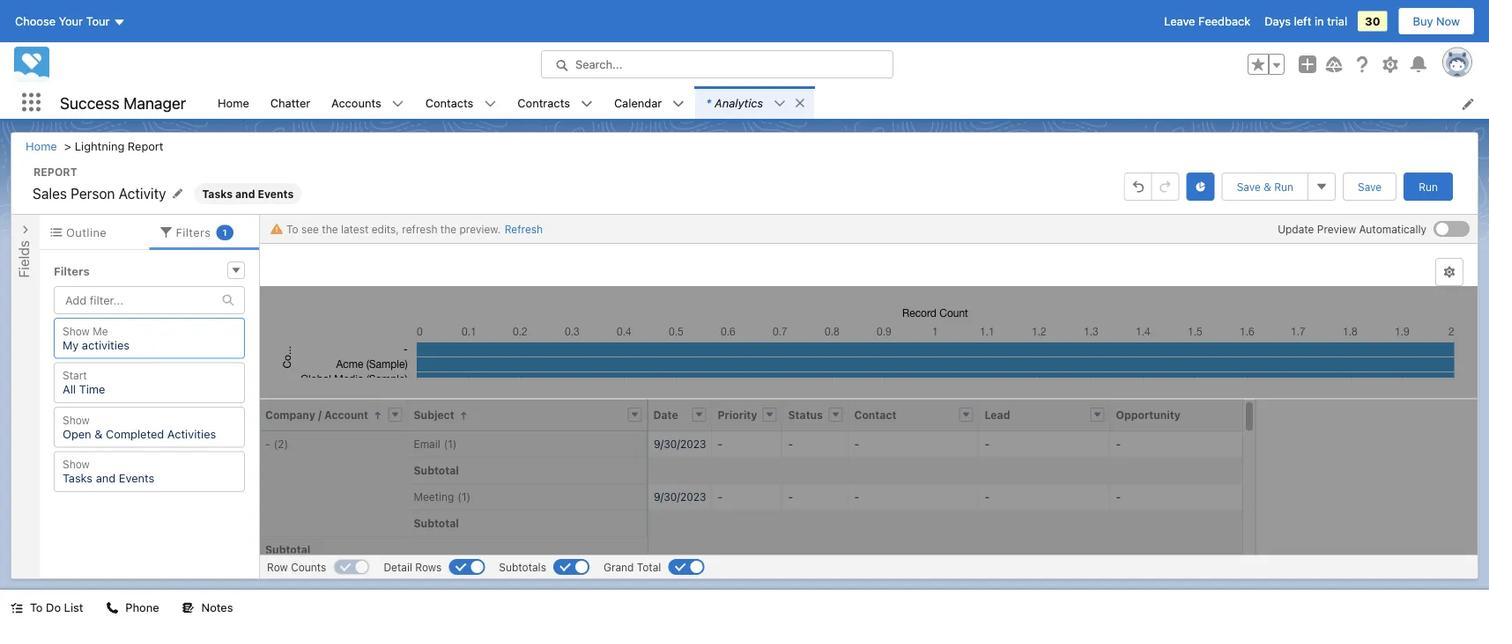 Task type: locate. For each thing, give the bounding box(es) containing it.
text default image right analytics
[[794, 97, 807, 109]]

accounts link
[[321, 86, 392, 119]]

contracts link
[[507, 86, 581, 119]]

manager
[[124, 93, 186, 112]]

text default image inside "notes" button
[[182, 602, 194, 615]]

to do list button
[[0, 590, 94, 626]]

3 text default image from the left
[[484, 98, 497, 110]]

do
[[46, 602, 61, 615]]

text default image right accounts
[[392, 98, 404, 110]]

* analytics
[[706, 96, 763, 109]]

1 text default image from the left
[[774, 97, 786, 110]]

text default image inside to do list 'button'
[[11, 602, 23, 615]]

buy
[[1413, 15, 1433, 28]]

feedback
[[1199, 15, 1251, 28]]

in
[[1315, 15, 1324, 28]]

group
[[1248, 54, 1285, 75]]

trial
[[1327, 15, 1348, 28]]

text default image
[[774, 97, 786, 110], [392, 98, 404, 110], [484, 98, 497, 110], [581, 98, 593, 110], [673, 98, 685, 110]]

to do list
[[30, 602, 83, 615]]

days left in trial
[[1265, 15, 1348, 28]]

text default image left *
[[673, 98, 685, 110]]

text default image right contacts
[[484, 98, 497, 110]]

success
[[60, 93, 120, 112]]

calendar list item
[[604, 86, 696, 119]]

notes button
[[172, 590, 244, 626]]

accounts
[[332, 96, 381, 109]]

text default image inside phone button
[[106, 602, 118, 615]]

choose
[[15, 15, 56, 28]]

text default image for to do list
[[11, 602, 23, 615]]

4 text default image from the left
[[581, 98, 593, 110]]

text default image left notes
[[182, 602, 194, 615]]

list
[[207, 86, 1489, 119]]

contracts
[[518, 96, 570, 109]]

home link
[[207, 86, 260, 119]]

text default image left to
[[11, 602, 23, 615]]

contracts list item
[[507, 86, 604, 119]]

list
[[64, 602, 83, 615]]

text default image down "search..."
[[581, 98, 593, 110]]

now
[[1437, 15, 1460, 28]]

leave feedback
[[1164, 15, 1251, 28]]

30
[[1365, 15, 1381, 28]]

contacts link
[[415, 86, 484, 119]]

text default image inside the contacts list item
[[484, 98, 497, 110]]

2 text default image from the left
[[392, 98, 404, 110]]

text default image inside contracts list item
[[581, 98, 593, 110]]

contacts list item
[[415, 86, 507, 119]]

text default image
[[794, 97, 807, 109], [11, 602, 23, 615], [106, 602, 118, 615], [182, 602, 194, 615]]

list item
[[696, 86, 814, 119]]

leave feedback link
[[1164, 15, 1251, 28]]

text default image right analytics
[[774, 97, 786, 110]]

text default image left "phone"
[[106, 602, 118, 615]]

text default image for contacts
[[484, 98, 497, 110]]

text default image inside calendar list item
[[673, 98, 685, 110]]

text default image inside "accounts" list item
[[392, 98, 404, 110]]

search...
[[576, 58, 623, 71]]

analytics
[[715, 96, 763, 109]]

notes
[[201, 602, 233, 615]]

5 text default image from the left
[[673, 98, 685, 110]]

text default image for *
[[774, 97, 786, 110]]

phone
[[125, 602, 159, 615]]



Task type: describe. For each thing, give the bounding box(es) containing it.
leave
[[1164, 15, 1196, 28]]

list item containing *
[[696, 86, 814, 119]]

contacts
[[425, 96, 474, 109]]

phone button
[[96, 590, 170, 626]]

choose your tour button
[[14, 7, 126, 35]]

buy now button
[[1398, 7, 1475, 35]]

choose your tour
[[15, 15, 110, 28]]

calendar
[[614, 96, 662, 109]]

text default image for notes
[[182, 602, 194, 615]]

search... button
[[541, 50, 894, 78]]

text default image inside list
[[794, 97, 807, 109]]

days
[[1265, 15, 1291, 28]]

tour
[[86, 15, 110, 28]]

chatter link
[[260, 86, 321, 119]]

home
[[218, 96, 249, 109]]

buy now
[[1413, 15, 1460, 28]]

text default image for calendar
[[673, 98, 685, 110]]

your
[[59, 15, 83, 28]]

accounts list item
[[321, 86, 415, 119]]

to
[[30, 602, 43, 615]]

text default image for phone
[[106, 602, 118, 615]]

success manager
[[60, 93, 186, 112]]

left
[[1294, 15, 1312, 28]]

list containing home
[[207, 86, 1489, 119]]

chatter
[[270, 96, 310, 109]]

text default image for accounts
[[392, 98, 404, 110]]

text default image for contracts
[[581, 98, 593, 110]]

calendar link
[[604, 86, 673, 119]]

*
[[706, 96, 711, 109]]



Task type: vqa. For each thing, say whether or not it's contained in the screenshot.
Analytics
yes



